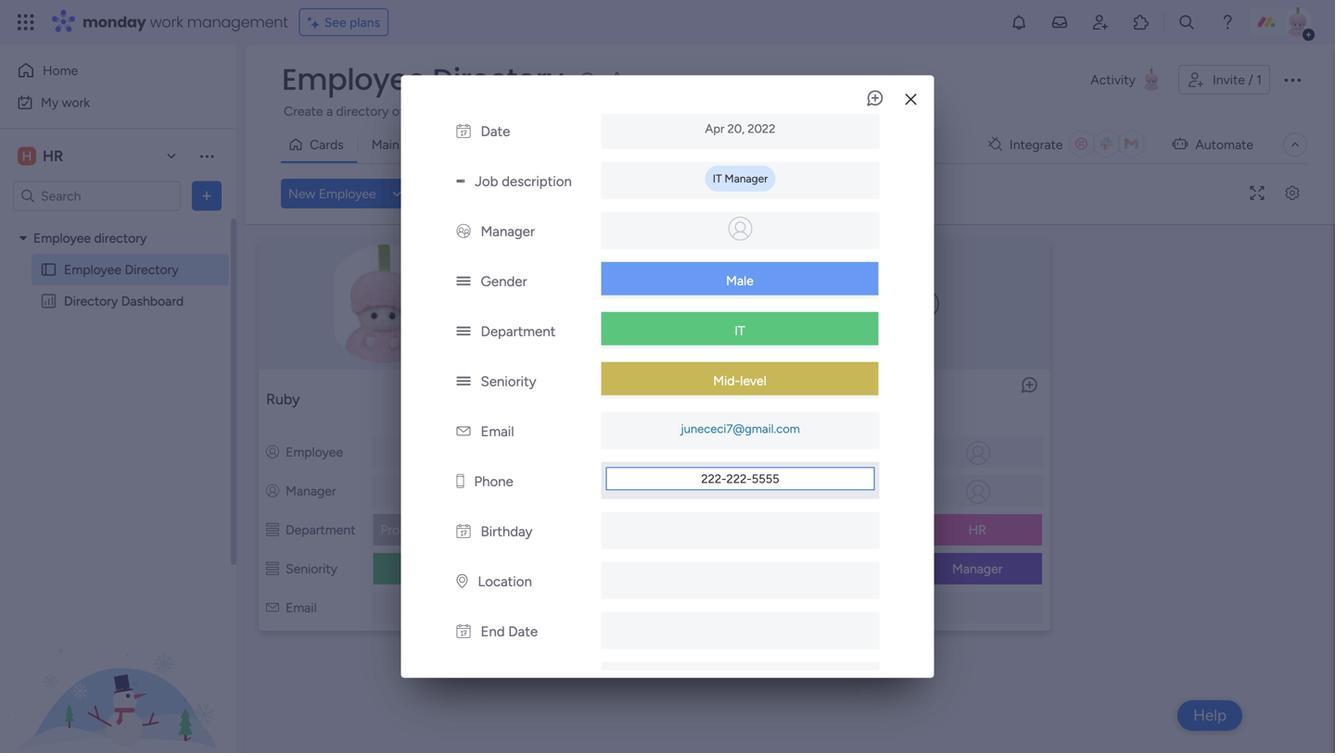 Task type: describe. For each thing, give the bounding box(es) containing it.
rubys email
[[405, 602, 470, 617]]

new employee button
[[281, 179, 384, 209]]

employee 1
[[536, 391, 612, 408]]

angle down image
[[393, 187, 402, 201]]

executive
[[409, 562, 466, 577]]

close image
[[905, 93, 917, 106]]

v2 dropdown column image
[[457, 173, 465, 190]]

ruby
[[266, 391, 300, 408]]

arrow down image
[[664, 183, 686, 205]]

dashboard
[[121, 294, 184, 309]]

see more
[[846, 102, 901, 118]]

home
[[43, 63, 78, 78]]

male
[[726, 273, 754, 289]]

cards button
[[281, 130, 358, 160]]

create a directory of current and past employees. each applicant hired during the recruitment process can automatically be moved to this board using the automation center.
[[284, 103, 1290, 119]]

dapulse person column image
[[266, 484, 279, 499]]

rubys
[[405, 602, 439, 617]]

work for monday
[[150, 12, 183, 32]]

job
[[475, 173, 498, 190]]

and
[[453, 103, 475, 119]]

employee inside button
[[319, 186, 376, 202]]

person button
[[512, 179, 593, 209]]

end date
[[481, 624, 538, 641]]

see for see more
[[846, 102, 868, 118]]

plans
[[350, 14, 380, 30]]

center.
[[1249, 103, 1290, 119]]

automation
[[1179, 103, 1246, 119]]

3
[[876, 391, 884, 408]]

applicant
[[607, 103, 660, 119]]

main
[[372, 137, 399, 153]]

public board image
[[40, 261, 57, 279]]

apr
[[705, 121, 725, 136]]

list box containing employee directory
[[0, 219, 236, 568]]

end
[[481, 624, 505, 641]]

moved
[[1003, 103, 1042, 119]]

2 the from the left
[[1157, 103, 1176, 119]]

v2 status image
[[457, 273, 471, 290]]

dapulse person column image for employee 3
[[806, 445, 819, 460]]

see more link
[[844, 101, 903, 120]]

mid- inside row group
[[681, 562, 708, 577]]

automatically
[[904, 103, 982, 119]]

department inside dialog
[[481, 323, 556, 340]]

help image
[[1219, 13, 1237, 32]]

dapulse date column image
[[457, 524, 471, 540]]

1 vertical spatial directory
[[125, 262, 179, 278]]

0 horizontal spatial directory
[[94, 230, 147, 246]]

v2 status outline image
[[806, 562, 819, 577]]

email for the topmost v2 email column icon
[[481, 424, 514, 440]]

be
[[985, 103, 999, 119]]

autopilot image
[[1173, 132, 1188, 156]]

dapulse date column image for end date
[[457, 624, 471, 641]]

Search field
[[446, 181, 502, 207]]

it for it manager
[[713, 172, 722, 185]]

my work button
[[11, 88, 199, 117]]

dialog containing date
[[401, 0, 934, 752]]

collapse board header image
[[1288, 137, 1303, 152]]

lottie animation element
[[0, 567, 236, 754]]

each
[[575, 103, 604, 119]]

/
[[1248, 72, 1254, 88]]

open full screen image
[[1243, 187, 1272, 201]]

invite / 1 button
[[1179, 65, 1270, 95]]

filter
[[628, 186, 657, 202]]

a
[[326, 103, 333, 119]]

birthday
[[481, 524, 533, 540]]

public dashboard image
[[40, 293, 57, 310]]

2022
[[748, 121, 776, 136]]

job description
[[475, 173, 572, 190]]

invite members image
[[1091, 13, 1110, 32]]

phone
[[474, 474, 513, 490]]

see plans button
[[299, 8, 389, 36]]

inbox image
[[1051, 13, 1069, 32]]

card cover image image for ruby
[[271, 245, 498, 363]]

directory dashboard
[[64, 294, 184, 309]]

junececi7@gmail.com link inside dialog
[[677, 422, 804, 437]]

2 horizontal spatial card cover image image
[[910, 289, 940, 319]]

board
[[1086, 103, 1119, 119]]

lottie animation image
[[0, 567, 236, 754]]

0 vertical spatial directory
[[336, 103, 389, 119]]

main table
[[372, 137, 433, 153]]

create
[[284, 103, 323, 119]]

hr inside row group
[[969, 523, 987, 538]]

gender
[[481, 273, 527, 290]]

v2 multiple person column image
[[457, 223, 471, 240]]

new employee
[[288, 186, 376, 202]]

current
[[408, 103, 450, 119]]

automate
[[1196, 137, 1254, 153]]

monday work management
[[83, 12, 288, 32]]

level inside row group
[[708, 562, 734, 577]]

workspace selection element
[[18, 145, 66, 167]]

activity button
[[1083, 65, 1171, 95]]

rubys email link
[[402, 602, 474, 617]]

my
[[41, 95, 59, 110]]

see plans
[[324, 14, 380, 30]]

filter button
[[598, 179, 686, 209]]

sort button
[[692, 179, 757, 209]]

1 vertical spatial mid-level
[[681, 562, 734, 577]]

junececi7@gmail.com link inside row group
[[651, 602, 777, 617]]

level inside dialog
[[740, 373, 767, 389]]

location
[[478, 574, 532, 591]]

1 horizontal spatial mid-
[[713, 373, 740, 389]]

1 (123) 123 4567 field
[[606, 468, 875, 491]]

past
[[478, 103, 503, 119]]



Task type: locate. For each thing, give the bounding box(es) containing it.
v2 location column image
[[457, 574, 468, 591]]

settings image
[[1278, 187, 1308, 201]]

junececi7@gmail.com inside row group
[[654, 602, 774, 617]]

apps image
[[1132, 13, 1151, 32]]

1 inside row group
[[606, 391, 612, 408]]

dapulse date column image for date
[[457, 123, 471, 140]]

it manager
[[713, 172, 768, 185]]

v2 status outline image for department
[[266, 523, 279, 538]]

v2 phone column image
[[457, 474, 464, 490]]

v2 email column image up v2 phone column icon
[[457, 424, 471, 440]]

more
[[871, 102, 901, 118]]

1 v2 status outline image from the top
[[266, 523, 279, 538]]

sort
[[721, 186, 746, 202]]

1 inside invite / 1 button
[[1257, 72, 1262, 88]]

0 vertical spatial v2 status outline image
[[266, 523, 279, 538]]

email for the right v2 email column icon
[[826, 600, 857, 616]]

0 vertical spatial work
[[150, 12, 183, 32]]

1 horizontal spatial the
[[1157, 103, 1176, 119]]

0 vertical spatial junececi7@gmail.com link
[[677, 422, 804, 437]]

see inside see plans button
[[324, 14, 346, 30]]

work inside button
[[62, 95, 90, 110]]

1 horizontal spatial hr
[[969, 523, 987, 538]]

1 horizontal spatial employee directory
[[282, 59, 563, 100]]

0 vertical spatial hr
[[43, 147, 63, 165]]

0 horizontal spatial hr
[[43, 147, 63, 165]]

0 horizontal spatial the
[[736, 103, 756, 119]]

level
[[740, 373, 767, 389], [708, 562, 734, 577]]

dapulse date column image left end
[[457, 624, 471, 641]]

management
[[187, 12, 288, 32]]

seniority for mid-level
[[481, 374, 537, 390]]

directory up dashboard
[[125, 262, 179, 278]]

hired
[[664, 103, 693, 119]]

recruitment
[[759, 103, 827, 119]]

0 horizontal spatial work
[[62, 95, 90, 110]]

hr
[[43, 147, 63, 165], [969, 523, 987, 538]]

apr 20, 2022
[[705, 121, 776, 136]]

1 vertical spatial date
[[508, 624, 538, 641]]

1 vertical spatial work
[[62, 95, 90, 110]]

see
[[324, 14, 346, 30], [846, 102, 868, 118]]

new
[[288, 186, 316, 202]]

add view image
[[458, 138, 466, 151]]

junececi7@gmail.com for junececi7@gmail.com link in the dialog
[[681, 422, 800, 437]]

2 v2 status image from the top
[[457, 374, 471, 390]]

seniority for executive
[[286, 562, 338, 577]]

0 vertical spatial see
[[324, 14, 346, 30]]

1 horizontal spatial work
[[150, 12, 183, 32]]

this
[[1061, 103, 1082, 119]]

seniority for manager
[[826, 562, 878, 577]]

dapulse date column image
[[457, 123, 471, 140], [457, 624, 471, 641]]

1 v2 status image from the top
[[457, 323, 471, 340]]

1 horizontal spatial it
[[735, 323, 745, 339]]

the up apr 20, 2022
[[736, 103, 756, 119]]

1 vertical spatial mid-
[[681, 562, 708, 577]]

activity
[[1091, 72, 1136, 88]]

mid-level
[[713, 373, 767, 389], [681, 562, 734, 577]]

email inside dialog
[[481, 424, 514, 440]]

see left plans
[[324, 14, 346, 30]]

integrate
[[1010, 137, 1063, 153]]

ruby anderson image
[[1283, 7, 1313, 37]]

cards
[[310, 137, 344, 153]]

search everything image
[[1178, 13, 1196, 32]]

0 horizontal spatial it
[[713, 172, 722, 185]]

junececi7@gmail.com for junececi7@gmail.com link inside row group
[[654, 602, 774, 617]]

work right the my
[[62, 95, 90, 110]]

workspace image
[[18, 146, 36, 166]]

v2 email column image down v2 status outline icon
[[806, 600, 819, 616]]

email for v2 email column image
[[286, 600, 317, 616]]

employees.
[[506, 103, 572, 119]]

0 horizontal spatial mid-
[[681, 562, 708, 577]]

dapulse integrations image
[[989, 138, 1002, 152]]

v2 status outline image
[[266, 523, 279, 538], [266, 562, 279, 577]]

dapulse person column image up dapulse person column icon
[[266, 445, 279, 460]]

v2 status image
[[457, 323, 471, 340], [457, 374, 471, 390]]

0 vertical spatial it
[[713, 172, 722, 185]]

help
[[1194, 707, 1227, 726]]

production management
[[380, 523, 524, 538]]

person
[[542, 186, 582, 202]]

it down male
[[735, 323, 745, 339]]

see left more
[[846, 102, 868, 118]]

1 vertical spatial dapulse date column image
[[457, 624, 471, 641]]

1 vertical spatial v2 email column image
[[806, 600, 819, 616]]

v2 email column image
[[266, 600, 279, 616]]

0 vertical spatial mid-
[[713, 373, 740, 389]]

1 vertical spatial v2 status image
[[457, 374, 471, 390]]

dapulse person column image for ruby
[[266, 445, 279, 460]]

v2 status image for seniority
[[457, 374, 471, 390]]

notifications image
[[1010, 13, 1028, 32]]

dapulse date column image down "and"
[[457, 123, 471, 140]]

1 horizontal spatial see
[[846, 102, 868, 118]]

h
[[22, 148, 32, 164]]

directory
[[336, 103, 389, 119], [94, 230, 147, 246]]

seniority
[[481, 374, 537, 390], [286, 562, 338, 577], [556, 562, 608, 577], [826, 562, 878, 577]]

card cover image image
[[271, 245, 498, 363], [541, 245, 768, 363], [910, 289, 940, 319]]

employee directory up directory dashboard
[[64, 262, 179, 278]]

v2 status outline image for seniority
[[266, 562, 279, 577]]

monday
[[83, 12, 146, 32]]

1 vertical spatial see
[[846, 102, 868, 118]]

description
[[502, 173, 572, 190]]

0 vertical spatial level
[[740, 373, 767, 389]]

1
[[1257, 72, 1262, 88], [606, 391, 612, 408]]

0 vertical spatial 1
[[1257, 72, 1262, 88]]

junececi7@gmail.com inside dialog
[[681, 422, 800, 437]]

can
[[879, 103, 900, 119]]

show board description image
[[576, 70, 599, 89]]

invite
[[1213, 72, 1245, 88]]

see for see plans
[[324, 14, 346, 30]]

invite / 1
[[1213, 72, 1262, 88]]

v2 status outline image down dapulse person column icon
[[266, 523, 279, 538]]

0 vertical spatial date
[[481, 123, 510, 140]]

junececi7@gmail.com link
[[677, 422, 804, 437], [651, 602, 777, 617]]

date down past
[[481, 123, 510, 140]]

1 vertical spatial junececi7@gmail.com
[[654, 602, 774, 617]]

v2 status outline image up v2 email column image
[[266, 562, 279, 577]]

1 horizontal spatial level
[[740, 373, 767, 389]]

1 horizontal spatial card cover image image
[[541, 245, 768, 363]]

dapulse person column image
[[266, 445, 279, 460], [806, 445, 819, 460], [806, 484, 819, 499]]

2 vertical spatial directory
[[64, 294, 118, 309]]

1 vertical spatial hr
[[969, 523, 987, 538]]

0 vertical spatial junececi7@gmail.com
[[681, 422, 800, 437]]

the right using
[[1157, 103, 1176, 119]]

1 vertical spatial it
[[735, 323, 745, 339]]

help button
[[1178, 701, 1243, 732]]

0 horizontal spatial 1
[[606, 391, 612, 408]]

Search in workspace field
[[39, 185, 155, 207]]

directory up past
[[433, 59, 563, 100]]

0 horizontal spatial level
[[708, 562, 734, 577]]

department
[[481, 323, 556, 340], [286, 523, 356, 538], [556, 523, 626, 538], [826, 523, 896, 538]]

directory right a on the left top of the page
[[336, 103, 389, 119]]

1 vertical spatial 1
[[606, 391, 612, 408]]

row group
[[249, 229, 1330, 645]]

card cover image image for employee 1
[[541, 245, 768, 363]]

manager
[[725, 172, 768, 185], [481, 223, 535, 240], [286, 484, 336, 499], [556, 484, 606, 499], [826, 484, 876, 499], [952, 562, 1003, 577]]

2 v2 status outline image from the top
[[266, 562, 279, 577]]

see inside see more link
[[846, 102, 868, 118]]

Employee Directory field
[[277, 59, 568, 100]]

the
[[736, 103, 756, 119], [1157, 103, 1176, 119]]

0 horizontal spatial v2 email column image
[[457, 424, 471, 440]]

production
[[380, 523, 444, 538]]

it
[[713, 172, 722, 185], [735, 323, 745, 339]]

it up sort
[[713, 172, 722, 185]]

work for my
[[62, 95, 90, 110]]

0 vertical spatial directory
[[433, 59, 563, 100]]

dialog
[[401, 0, 934, 752]]

employee 3
[[806, 391, 884, 408]]

1 horizontal spatial directory
[[336, 103, 389, 119]]

caret down image
[[19, 232, 27, 245]]

management
[[448, 523, 524, 538]]

directory
[[433, 59, 563, 100], [125, 262, 179, 278], [64, 294, 118, 309]]

0 vertical spatial v2 email column image
[[457, 424, 471, 440]]

1 vertical spatial junececi7@gmail.com link
[[651, 602, 777, 617]]

junececi7@gmail.com
[[681, 422, 800, 437], [654, 602, 774, 617]]

0 vertical spatial v2 status image
[[457, 323, 471, 340]]

option
[[0, 222, 236, 225]]

v2 status image for department
[[457, 323, 471, 340]]

1 the from the left
[[736, 103, 756, 119]]

directory right public dashboard icon
[[64, 294, 118, 309]]

mid-
[[713, 373, 740, 389], [681, 562, 708, 577]]

process
[[830, 103, 876, 119]]

main table button
[[358, 130, 447, 160]]

1 horizontal spatial v2 email column image
[[806, 600, 819, 616]]

20,
[[728, 121, 745, 136]]

during
[[696, 103, 733, 119]]

employee directory
[[282, 59, 563, 100], [64, 262, 179, 278]]

2 dapulse date column image from the top
[[457, 624, 471, 641]]

0 horizontal spatial employee directory
[[64, 262, 179, 278]]

employee directory up the current
[[282, 59, 563, 100]]

0 horizontal spatial directory
[[64, 294, 118, 309]]

0 vertical spatial mid-level
[[713, 373, 767, 389]]

date right end
[[508, 624, 538, 641]]

dapulse person column image down employee 3
[[806, 445, 819, 460]]

to
[[1046, 103, 1058, 119]]

0 horizontal spatial see
[[324, 14, 346, 30]]

home button
[[11, 56, 199, 85]]

add to favorites image
[[608, 70, 627, 89]]

0 vertical spatial dapulse date column image
[[457, 123, 471, 140]]

employee directory inside list box
[[64, 262, 179, 278]]

email
[[481, 424, 514, 440], [286, 600, 317, 616], [826, 600, 857, 616], [441, 602, 470, 617]]

v2 email column image
[[457, 424, 471, 440], [806, 600, 819, 616]]

1 vertical spatial employee directory
[[64, 262, 179, 278]]

1 dapulse date column image from the top
[[457, 123, 471, 140]]

1 vertical spatial level
[[708, 562, 734, 577]]

table
[[403, 137, 433, 153]]

employee directory
[[33, 230, 147, 246]]

1 vertical spatial directory
[[94, 230, 147, 246]]

directory down search in workspace field at left
[[94, 230, 147, 246]]

dapulse person column image up v2 status outline icon
[[806, 484, 819, 499]]

work right monday
[[150, 12, 183, 32]]

my work
[[41, 95, 90, 110]]

1 vertical spatial v2 status outline image
[[266, 562, 279, 577]]

list box
[[0, 219, 236, 568]]

0 horizontal spatial card cover image image
[[271, 245, 498, 363]]

select product image
[[17, 13, 35, 32]]

it for it
[[735, 323, 745, 339]]

1 horizontal spatial 1
[[1257, 72, 1262, 88]]

0 vertical spatial employee directory
[[282, 59, 563, 100]]

1 horizontal spatial directory
[[125, 262, 179, 278]]

hr inside workspace selection element
[[43, 147, 63, 165]]

using
[[1123, 103, 1154, 119]]

row group containing ruby
[[249, 229, 1330, 645]]

2 horizontal spatial directory
[[433, 59, 563, 100]]

of
[[392, 103, 404, 119]]



Task type: vqa. For each thing, say whether or not it's contained in the screenshot.
fourth Nov from the bottom of the page
no



